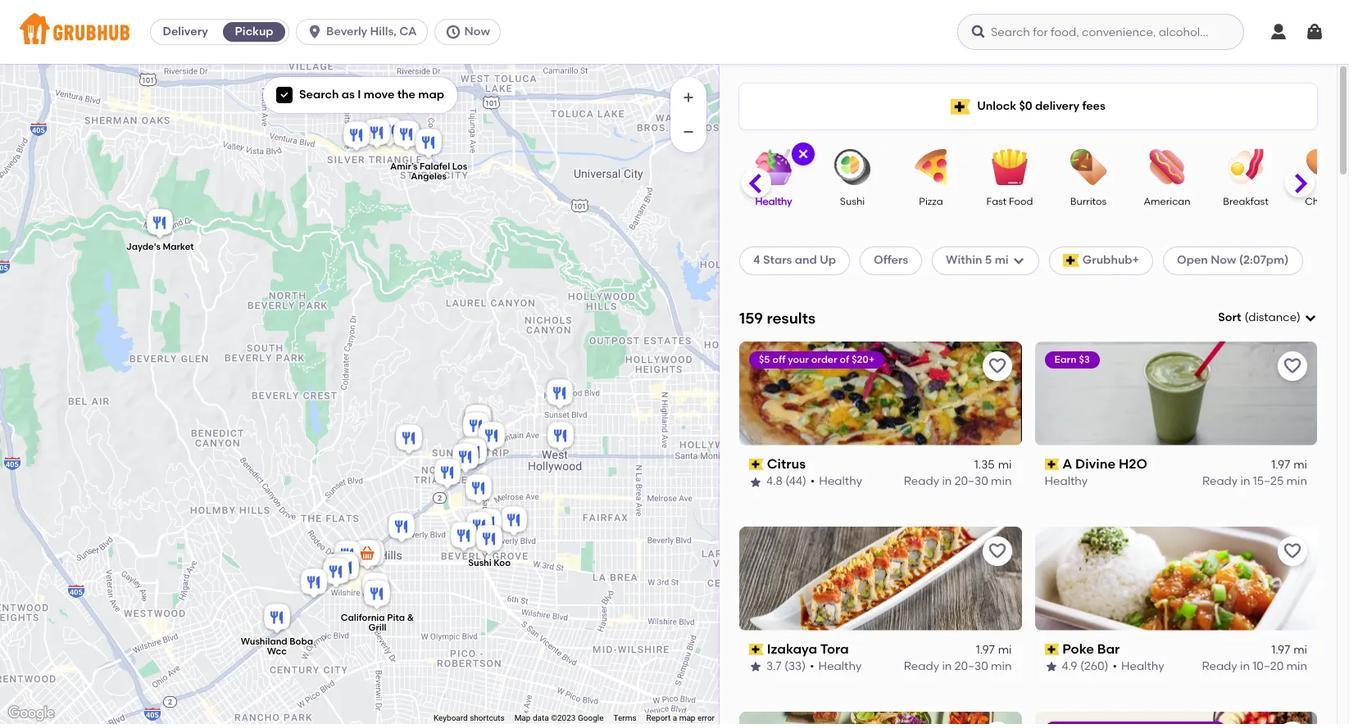 Task type: describe. For each thing, give the bounding box(es) containing it.
fees
[[1082, 99, 1106, 113]]

map data ©2023 google
[[514, 714, 604, 723]]

beverly hills, ca
[[326, 25, 417, 39]]

amir's falafel los angeles
[[390, 162, 467, 182]]

open now (2:07pm)
[[1177, 254, 1289, 267]]

jayde's
[[126, 241, 161, 252]]

minus icon image
[[680, 124, 697, 140]]

delivery
[[163, 25, 208, 39]]

wushiland boba wcc image
[[261, 602, 293, 638]]

sushi for sushi
[[840, 196, 865, 207]]

pickup
[[235, 25, 273, 39]]

boba
[[290, 637, 313, 648]]

offers
[[874, 254, 908, 267]]

american
[[1144, 196, 1191, 207]]

4.9
[[1062, 660, 1078, 674]]

• healthy for poke bar
[[1113, 660, 1165, 674]]

keyboard
[[434, 714, 468, 723]]

1.97 for a divine h2o
[[1272, 458, 1290, 472]]

grill
[[368, 623, 386, 634]]

map
[[514, 714, 531, 723]]

backyard bowls - los angeles image
[[498, 504, 530, 540]]

5
[[985, 254, 992, 267]]

ready for a divine h2o
[[1203, 475, 1238, 489]]

citrus logo image
[[739, 342, 1022, 446]]

• for izakaya tora
[[810, 660, 815, 674]]

results
[[767, 309, 816, 328]]

ready for izakaya tora
[[904, 660, 939, 674]]

map region
[[0, 47, 846, 725]]

los
[[452, 162, 467, 173]]

in for poke bar
[[1240, 660, 1250, 674]]

3.7
[[766, 660, 782, 674]]

subscription pass image for izakaya tora
[[749, 644, 764, 656]]

1.97 mi for poke bar
[[1272, 643, 1307, 657]]

mi right 5
[[995, 254, 1009, 267]]

a divine h2o image
[[462, 402, 494, 439]]

california pita & grill wushiland boba wcc
[[241, 613, 414, 657]]

$5
[[759, 354, 770, 365]]

pressed retail image
[[449, 441, 482, 477]]

google image
[[4, 703, 58, 725]]

svg image inside field
[[1304, 312, 1317, 325]]

save this restaurant image down 15–25
[[1283, 542, 1303, 561]]

0 horizontal spatial svg image
[[280, 90, 289, 100]]

corner bakery image
[[472, 507, 505, 543]]

mi for bar
[[1294, 643, 1307, 657]]

riozonas acai image
[[361, 116, 393, 152]]

oakberry acai bowls & smoothies i beverly center image
[[463, 510, 496, 546]]

20–30 for izakaya tora
[[955, 660, 988, 674]]

lemonade restaurant image
[[340, 119, 373, 155]]

earn $3
[[1055, 354, 1090, 365]]

a
[[673, 714, 677, 723]]

&
[[407, 613, 414, 624]]

amir's
[[390, 162, 418, 173]]

(260)
[[1080, 660, 1109, 674]]

bar
[[1097, 642, 1120, 657]]

mi for divine
[[1294, 458, 1307, 472]]

ready in 15–25 min
[[1203, 475, 1307, 489]]

koo
[[494, 558, 511, 569]]

healthy image
[[745, 149, 803, 185]]

terms
[[614, 714, 637, 723]]

healthy down healthy image
[[755, 196, 792, 207]]

2 vertical spatial svg image
[[1012, 254, 1025, 268]]

poke bar
[[1063, 642, 1120, 657]]

search
[[299, 88, 339, 102]]

falafel
[[420, 162, 450, 173]]

market
[[163, 241, 194, 252]]

1.35
[[974, 458, 995, 472]]

error
[[698, 714, 715, 723]]

ca
[[399, 25, 417, 39]]

up
[[820, 254, 836, 267]]

save this restaurant image
[[987, 542, 1007, 561]]

riozonas acai west hollywood image
[[454, 436, 487, 472]]

tora
[[820, 642, 849, 657]]

)
[[1297, 311, 1301, 325]]

save this restaurant image for a divine h2o
[[1283, 356, 1303, 376]]

wushiland
[[241, 637, 287, 648]]

min for citrus
[[991, 475, 1012, 489]]

food
[[1009, 196, 1033, 207]]

chop stop image
[[390, 118, 423, 154]]

report a map error link
[[646, 714, 715, 723]]

keyboard shortcuts
[[434, 714, 505, 723]]

shortcuts
[[470, 714, 505, 723]]

izakaya tora image
[[431, 457, 464, 493]]

niko niko sushi image
[[475, 420, 508, 456]]

within
[[946, 254, 982, 267]]

terms link
[[614, 714, 637, 723]]

the 3rd stop image
[[448, 520, 480, 556]]

impasta image
[[321, 552, 354, 588]]

izakaya tora
[[767, 642, 849, 657]]

1.97 mi for a divine h2o
[[1272, 458, 1307, 472]]

save this restaurant image for citrus
[[987, 356, 1007, 376]]

1.35 mi
[[974, 458, 1012, 472]]

a divine h2o
[[1063, 456, 1148, 472]]

grubhub+
[[1083, 254, 1139, 267]]

amir's falafel los angeles image
[[412, 126, 445, 162]]

$3
[[1079, 354, 1090, 365]]

star icon image for poke bar
[[1045, 661, 1058, 674]]

wrapstar image
[[331, 539, 364, 575]]

1.97 mi for izakaya tora
[[976, 643, 1012, 657]]

chicken image
[[1296, 149, 1349, 185]]

mi for tora
[[998, 643, 1012, 657]]

your
[[788, 354, 809, 365]]

$0
[[1019, 99, 1033, 113]]

in for izakaya tora
[[942, 660, 952, 674]]

off
[[773, 354, 786, 365]]

(2:07pm)
[[1239, 254, 1289, 267]]

subscription pass image for a divine h2o
[[1045, 459, 1059, 471]]

sort ( distance )
[[1218, 311, 1301, 325]]

comoncy - beverly hills image
[[330, 552, 362, 588]]

subscription pass image for citrus
[[749, 459, 764, 471]]

izakaya tora logo image
[[739, 527, 1022, 631]]

in for a divine h2o
[[1241, 475, 1251, 489]]

$20+
[[852, 354, 875, 365]]

svg image inside the now 'button'
[[445, 24, 461, 40]]

poke bar image
[[462, 402, 495, 439]]

chicken
[[1305, 196, 1344, 207]]

citrus image
[[393, 422, 425, 458]]

• for poke bar
[[1113, 660, 1117, 674]]

4.8
[[766, 475, 783, 489]]

california
[[341, 613, 385, 624]]

google
[[578, 714, 604, 723]]

sweetgreen image
[[460, 410, 493, 446]]

10–20
[[1253, 660, 1284, 674]]



Task type: locate. For each thing, give the bounding box(es) containing it.
grubhub plus flag logo image left grubhub+
[[1063, 254, 1079, 268]]

pizza image
[[903, 149, 960, 185]]

zankou chicken image
[[543, 377, 576, 413]]

159 results
[[739, 309, 816, 328]]

subscription pass image for poke bar
[[1045, 644, 1059, 656]]

now button
[[434, 19, 507, 45]]

star icon image
[[749, 476, 762, 489], [749, 661, 762, 674], [1045, 661, 1058, 674]]

sushi koo image
[[473, 523, 506, 559]]

2 ready in 20–30 min from the top
[[904, 660, 1012, 674]]

sushi inside map region
[[468, 558, 492, 569]]

• for citrus
[[811, 475, 815, 489]]

healthy for izakaya tora
[[819, 660, 862, 674]]

0 vertical spatial map
[[418, 88, 444, 102]]

within 5 mi
[[946, 254, 1009, 267]]

divine
[[1076, 456, 1116, 472]]

grubhub plus flag logo image
[[951, 99, 971, 114], [1063, 254, 1079, 268]]

min for izakaya tora
[[991, 660, 1012, 674]]

sushi
[[840, 196, 865, 207], [468, 558, 492, 569]]

grubhub plus flag logo image for unlock $0 delivery fees
[[951, 99, 971, 114]]

1 vertical spatial sushi
[[468, 558, 492, 569]]

0 horizontal spatial grubhub plus flag logo image
[[951, 99, 971, 114]]

mi up ready in 10–20 min
[[1294, 643, 1307, 657]]

now inside the now 'button'
[[464, 25, 490, 39]]

a
[[1063, 456, 1072, 472]]

energy life cafe image
[[320, 556, 352, 592]]

ready in 20–30 min for citrus
[[904, 475, 1012, 489]]

healthy right (44)
[[819, 475, 862, 489]]

15–25
[[1253, 475, 1284, 489]]

in
[[942, 475, 952, 489], [1241, 475, 1251, 489], [942, 660, 952, 674], [1240, 660, 1250, 674]]

map right a
[[679, 714, 696, 723]]

(33)
[[784, 660, 806, 674]]

stars
[[763, 254, 792, 267]]

0 vertical spatial ready in 20–30 min
[[904, 475, 1012, 489]]

healthy right (260)
[[1121, 660, 1165, 674]]

burritos
[[1070, 196, 1107, 207]]

california pizza kitchen image
[[359, 571, 392, 607]]

healthy for poke bar
[[1121, 660, 1165, 674]]

1 vertical spatial svg image
[[280, 90, 289, 100]]

star icon image left 4.9
[[1045, 661, 1058, 674]]

healthy for citrus
[[819, 475, 862, 489]]

distance
[[1249, 311, 1297, 325]]

order
[[811, 354, 837, 365]]

svg image inside main navigation navigation
[[1305, 22, 1325, 42]]

subscription pass image left citrus
[[749, 459, 764, 471]]

4.8 (44)
[[766, 475, 806, 489]]

hills,
[[370, 25, 397, 39]]

4
[[753, 254, 760, 267]]

0 vertical spatial subscription pass image
[[749, 459, 764, 471]]

healthy down a
[[1045, 475, 1088, 489]]

min for poke bar
[[1287, 660, 1307, 674]]

min for a divine h2o
[[1287, 475, 1307, 489]]

main navigation navigation
[[0, 0, 1349, 64]]

star icon image left "3.7"
[[749, 661, 762, 674]]

ready for poke bar
[[1202, 660, 1238, 674]]

ready in 10–20 min
[[1202, 660, 1307, 674]]

unlock $0 delivery fees
[[977, 99, 1106, 113]]

pita
[[387, 613, 405, 624]]

now right open
[[1211, 254, 1237, 267]]

2 20–30 from the top
[[955, 660, 988, 674]]

judi's deli image
[[329, 549, 362, 585]]

pop up italia image
[[355, 538, 388, 574]]

search as i move the map
[[299, 88, 444, 102]]

svg image
[[1269, 22, 1289, 42], [307, 24, 323, 40], [445, 24, 461, 40], [971, 24, 987, 40], [797, 148, 810, 161], [1304, 312, 1317, 325]]

20–30 for citrus
[[955, 475, 988, 489]]

svg image inside beverly hills, ca button
[[307, 24, 323, 40]]

breakfast
[[1223, 196, 1269, 207]]

(44)
[[785, 475, 806, 489]]

• healthy
[[811, 475, 862, 489], [810, 660, 862, 674], [1113, 660, 1165, 674]]

save this restaurant image
[[987, 356, 1007, 376], [1283, 356, 1303, 376], [1283, 542, 1303, 561]]

in for citrus
[[942, 475, 952, 489]]

1.97 for izakaya tora
[[976, 643, 995, 657]]

1 subscription pass image from the top
[[1045, 459, 1059, 471]]

poke
[[1063, 642, 1094, 657]]

4.9 (260)
[[1062, 660, 1109, 674]]

body energy club - west hollywood image
[[457, 434, 489, 471]]

20–30
[[955, 475, 988, 489], [955, 660, 988, 674]]

1 20–30 from the top
[[955, 475, 988, 489]]

joe & the juice image
[[462, 472, 495, 508]]

min right 15–25
[[1287, 475, 1307, 489]]

1 vertical spatial ready in 20–30 min
[[904, 660, 1012, 674]]

ready in 20–30 min for izakaya tora
[[904, 660, 1012, 674]]

1 vertical spatial grubhub plus flag logo image
[[1063, 254, 1079, 268]]

mi left the poke
[[998, 643, 1012, 657]]

$5 off your order of $20+
[[759, 354, 875, 365]]

beverly
[[326, 25, 367, 39]]

2 subscription pass image from the top
[[1045, 644, 1059, 656]]

healthy
[[755, 196, 792, 207], [819, 475, 862, 489], [1045, 475, 1088, 489], [819, 660, 862, 674], [1121, 660, 1165, 674]]

1 subscription pass image from the top
[[749, 459, 764, 471]]

fast food image
[[981, 149, 1039, 185]]

mi up 'ready in 15–25 min' at the bottom right of the page
[[1294, 458, 1307, 472]]

ready
[[904, 475, 939, 489], [1203, 475, 1238, 489], [904, 660, 939, 674], [1202, 660, 1238, 674]]

subscription pass image
[[1045, 459, 1059, 471], [1045, 644, 1059, 656]]

fast
[[987, 196, 1007, 207]]

2 horizontal spatial svg image
[[1305, 22, 1325, 42]]

move
[[364, 88, 395, 102]]

goop kitchen image
[[385, 511, 418, 547]]

• healthy for izakaya tora
[[810, 660, 862, 674]]

1 horizontal spatial now
[[1211, 254, 1237, 267]]

breakfast image
[[1217, 149, 1275, 185]]

subscription pass image left a
[[1045, 459, 1059, 471]]

save this restaurant image down )
[[1283, 356, 1303, 376]]

report a map error
[[646, 714, 715, 723]]

0 vertical spatial subscription pass image
[[1045, 459, 1059, 471]]

grubhub plus flag logo image for grubhub+
[[1063, 254, 1079, 268]]

burritos image
[[1060, 149, 1117, 185]]

1 vertical spatial now
[[1211, 254, 1237, 267]]

mi
[[995, 254, 1009, 267], [998, 458, 1012, 472], [1294, 458, 1307, 472], [998, 643, 1012, 657], [1294, 643, 1307, 657]]

keyboard shortcuts button
[[434, 713, 505, 725]]

star icon image for citrus
[[749, 476, 762, 489]]

1 vertical spatial map
[[679, 714, 696, 723]]

159
[[739, 309, 763, 328]]

1.97 mi
[[1272, 458, 1307, 472], [976, 643, 1012, 657], [1272, 643, 1307, 657]]

1 vertical spatial subscription pass image
[[1045, 644, 1059, 656]]

spooning acai bowls & more image
[[298, 566, 330, 603]]

ready in 20–30 min
[[904, 475, 1012, 489], [904, 660, 1012, 674]]

citrus
[[767, 456, 806, 472]]

subscription pass image left izakaya
[[749, 644, 764, 656]]

• right the '(33)'
[[810, 660, 815, 674]]

grubhub plus flag logo image left unlock
[[951, 99, 971, 114]]

1 ready in 20–30 min from the top
[[904, 475, 1012, 489]]

sushi for sushi koo
[[468, 558, 492, 569]]

• right (44)
[[811, 475, 815, 489]]

0 vertical spatial grubhub plus flag logo image
[[951, 99, 971, 114]]

• healthy for citrus
[[811, 475, 862, 489]]

svg image
[[1305, 22, 1325, 42], [280, 90, 289, 100], [1012, 254, 1025, 268]]

mi right 1.35
[[998, 458, 1012, 472]]

min down '1.35 mi'
[[991, 475, 1012, 489]]

healthy down tora
[[819, 660, 862, 674]]

• down bar
[[1113, 660, 1117, 674]]

sweetgreen logo image
[[739, 712, 1022, 725]]

0 vertical spatial svg image
[[1305, 22, 1325, 42]]

unlock
[[977, 99, 1017, 113]]

pressed retail logo image
[[1035, 712, 1317, 725]]

poke bar logo image
[[1035, 527, 1317, 631]]

subscription pass image left the poke
[[1045, 644, 1059, 656]]

1 horizontal spatial grubhub plus flag logo image
[[1063, 254, 1079, 268]]

none field containing sort
[[1218, 310, 1317, 327]]

0 vertical spatial now
[[464, 25, 490, 39]]

•
[[811, 475, 815, 489], [810, 660, 815, 674], [1113, 660, 1117, 674]]

0 horizontal spatial map
[[418, 88, 444, 102]]

report
[[646, 714, 671, 723]]

• healthy down tora
[[810, 660, 862, 674]]

now right ca
[[464, 25, 490, 39]]

jayde's market image
[[143, 207, 176, 243]]

subscription pass image
[[749, 459, 764, 471], [749, 644, 764, 656]]

sushi down sushi image
[[840, 196, 865, 207]]

1 horizontal spatial map
[[679, 714, 696, 723]]

• healthy down bar
[[1113, 660, 1165, 674]]

• healthy right (44)
[[811, 475, 862, 489]]

star icon image for izakaya tora
[[749, 661, 762, 674]]

plus icon image
[[680, 89, 697, 106]]

None field
[[1218, 310, 1317, 327]]

1.97
[[1272, 458, 1290, 472], [976, 643, 995, 657], [1272, 643, 1290, 657]]

map right the
[[418, 88, 444, 102]]

american image
[[1139, 149, 1196, 185]]

min
[[991, 475, 1012, 489], [1287, 475, 1307, 489], [991, 660, 1012, 674], [1287, 660, 1307, 674]]

sushi left koo
[[468, 558, 492, 569]]

beverly hills, ca button
[[296, 19, 434, 45]]

sort
[[1218, 311, 1241, 325]]

ready for citrus
[[904, 475, 939, 489]]

and
[[795, 254, 817, 267]]

2 subscription pass image from the top
[[749, 644, 764, 656]]

1 horizontal spatial sushi
[[840, 196, 865, 207]]

i
[[358, 88, 361, 102]]

1 vertical spatial subscription pass image
[[749, 644, 764, 656]]

1 horizontal spatial svg image
[[1012, 254, 1025, 268]]

earn
[[1055, 354, 1077, 365]]

open
[[1177, 254, 1208, 267]]

delivery
[[1035, 99, 1080, 113]]

4 stars and up
[[753, 254, 836, 267]]

garfield pharmacy image
[[351, 538, 384, 574]]

0 horizontal spatial now
[[464, 25, 490, 39]]

sushi image
[[824, 149, 881, 185]]

star icon image left the 4.8
[[749, 476, 762, 489]]

min left 4.9
[[991, 660, 1012, 674]]

jayde's market
[[126, 241, 194, 252]]

3.7 (33)
[[766, 660, 806, 674]]

h2o
[[1119, 456, 1148, 472]]

min right "10–20"
[[1287, 660, 1307, 674]]

kung pao china bistro image
[[544, 420, 577, 456]]

0 vertical spatial sushi
[[840, 196, 865, 207]]

sushi koo
[[468, 558, 511, 569]]

the
[[397, 88, 416, 102]]

1 vertical spatial 20–30
[[955, 660, 988, 674]]

Search for food, convenience, alcohol... search field
[[957, 14, 1244, 50]]

0 horizontal spatial sushi
[[468, 558, 492, 569]]

rawberri image
[[457, 436, 490, 472]]

1.97 for poke bar
[[1272, 643, 1290, 657]]

izakaya
[[767, 642, 818, 657]]

panera bread image
[[373, 115, 406, 151]]

save this restaurant image left earn
[[987, 356, 1007, 376]]

wcc
[[267, 647, 287, 657]]

california pita & grill image
[[361, 578, 393, 614]]

©2023
[[551, 714, 576, 723]]

save this restaurant button
[[982, 351, 1012, 381], [1278, 351, 1307, 381], [982, 537, 1012, 566], [1278, 537, 1307, 566]]

a divine h2o logo image
[[1035, 342, 1317, 446]]

fast food
[[987, 196, 1033, 207]]

0 vertical spatial 20–30
[[955, 475, 988, 489]]

of
[[840, 354, 849, 365]]

angeles
[[411, 172, 447, 182]]



Task type: vqa. For each thing, say whether or not it's contained in the screenshot.
the error on the bottom right of the page
yes



